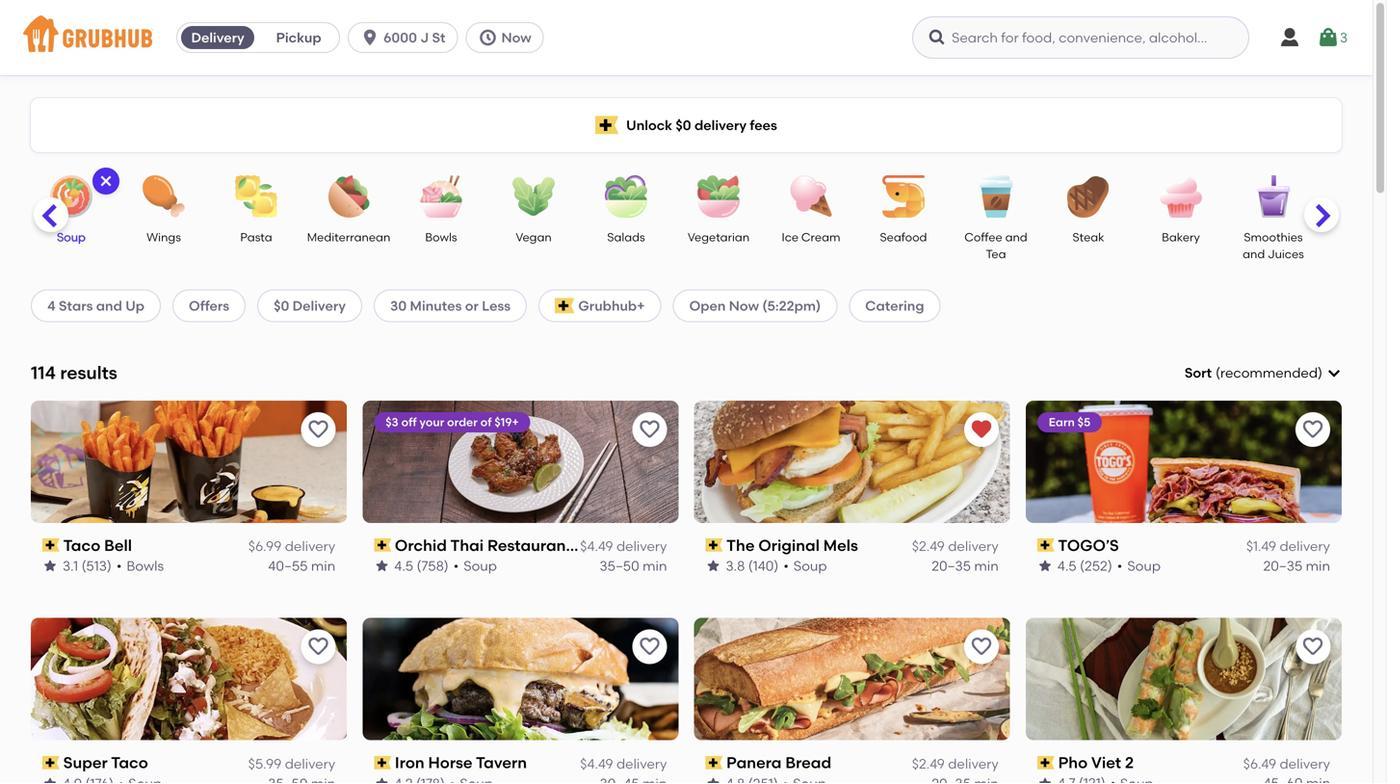 Task type: vqa. For each thing, say whether or not it's contained in the screenshot.
FIELD
yes



Task type: describe. For each thing, give the bounding box(es) containing it.
• bowls
[[116, 558, 164, 574]]

$1.49 delivery
[[1247, 538, 1330, 555]]

$5.99 delivery
[[248, 756, 336, 772]]

soup for togo's
[[1128, 558, 1161, 574]]

• soup for thai
[[454, 558, 497, 574]]

minutes
[[410, 298, 462, 314]]

coffee and tea image
[[962, 175, 1030, 218]]

seafood
[[880, 230, 927, 244]]

togo's
[[1058, 536, 1119, 555]]

35–50 min
[[600, 558, 667, 574]]

saved restaurant button
[[964, 412, 999, 447]]

$4.49 for iron horse tavern
[[580, 756, 613, 772]]

1 vertical spatial bowls
[[127, 558, 164, 574]]

open
[[689, 298, 726, 314]]

orchid
[[395, 536, 447, 555]]

unlock
[[626, 117, 673, 133]]

save this restaurant image for pho viet 2
[[1302, 636, 1325, 659]]

pho viet 2 logo image
[[1026, 618, 1342, 741]]

4 • from the left
[[1117, 558, 1123, 574]]

the original mels logo image
[[694, 401, 1010, 523]]

ice
[[782, 230, 799, 244]]

off
[[401, 415, 417, 429]]

(5:22pm)
[[762, 298, 821, 314]]

subscription pass image for orchid thai restaurant & bar
[[374, 539, 391, 552]]

$2.49 delivery for the original mels
[[912, 538, 999, 555]]

20–35 for togo's
[[1263, 558, 1303, 574]]

salads image
[[593, 175, 660, 218]]

smoothies and juices
[[1243, 230, 1304, 261]]

orchid thai restaurant & bar
[[395, 536, 618, 555]]

open now (5:22pm)
[[689, 298, 821, 314]]

40–55
[[268, 558, 308, 574]]

save this restaurant image for super taco
[[307, 636, 330, 659]]

0 vertical spatial taco
[[63, 536, 100, 555]]

original
[[759, 536, 820, 555]]

3
[[1340, 29, 1348, 46]]

results
[[60, 362, 117, 384]]

stars
[[59, 298, 93, 314]]

steak
[[1073, 230, 1105, 244]]

taco bell logo image
[[31, 401, 347, 523]]

star icon image for the original mels
[[706, 558, 721, 574]]

sort ( recommended )
[[1185, 365, 1323, 381]]

bowls image
[[408, 175, 475, 218]]

st
[[432, 29, 446, 46]]

$1.49
[[1247, 538, 1277, 555]]

1 vertical spatial taco
[[111, 754, 148, 772]]

3 button
[[1317, 20, 1348, 55]]

subscription pass image for panera bread
[[706, 756, 723, 770]]

super
[[63, 754, 108, 772]]

panera bread logo image
[[694, 618, 1010, 741]]

bakery
[[1162, 230, 1200, 244]]

restaurant
[[488, 536, 572, 555]]

togo's logo image
[[1026, 401, 1342, 523]]

panera
[[727, 754, 782, 772]]

(140)
[[748, 558, 779, 574]]

proceed to checkout
[[1139, 713, 1279, 730]]

pho
[[1058, 754, 1088, 772]]

fees
[[750, 117, 777, 133]]

$6.99 delivery
[[248, 538, 336, 555]]

6000 j st
[[384, 29, 446, 46]]

1 horizontal spatial delivery
[[293, 298, 346, 314]]

delivery for pho viet 2
[[1280, 756, 1330, 772]]

your
[[420, 415, 444, 429]]

star icon image for orchid thai restaurant & bar
[[374, 558, 389, 574]]

$0 delivery
[[274, 298, 346, 314]]

proceed
[[1139, 713, 1195, 730]]

grubhub+
[[578, 298, 645, 314]]

and for coffee and tea
[[1005, 230, 1028, 244]]

or
[[465, 298, 479, 314]]

4 stars and up
[[47, 298, 145, 314]]

6000
[[384, 29, 417, 46]]

(758)
[[417, 558, 449, 574]]

3.1
[[63, 558, 78, 574]]

4.5 (758)
[[394, 558, 449, 574]]

• for thai
[[454, 558, 459, 574]]

3.8
[[726, 558, 745, 574]]

iron horse tavern logo image
[[363, 618, 679, 741]]

steak image
[[1055, 175, 1122, 218]]

1 horizontal spatial now
[[729, 298, 759, 314]]

subscription pass image for taco bell
[[42, 539, 59, 552]]

the
[[727, 536, 755, 555]]

2 vertical spatial and
[[96, 298, 122, 314]]

delivery for panera bread
[[948, 756, 999, 772]]

40–55 min
[[268, 558, 336, 574]]

$19+
[[495, 415, 519, 429]]

juices
[[1268, 247, 1304, 261]]

recommended
[[1221, 365, 1318, 381]]

(252)
[[1080, 558, 1113, 574]]

$4.49 delivery for orchid thai restaurant & bar
[[580, 538, 667, 555]]

iron horse tavern
[[395, 754, 527, 772]]

$4.49 for orchid thai restaurant & bar
[[580, 538, 613, 555]]

super taco logo image
[[31, 618, 347, 741]]

svg image inside field
[[1327, 365, 1342, 381]]

wings image
[[130, 175, 198, 218]]

save this restaurant image for iron horse tavern
[[638, 636, 661, 659]]

earn
[[1049, 415, 1075, 429]]

main navigation navigation
[[0, 0, 1373, 75]]

pasta image
[[223, 175, 290, 218]]

3.1 (513)
[[63, 558, 112, 574]]

• soup for original
[[784, 558, 827, 574]]

35–50
[[600, 558, 639, 574]]

$2.49 delivery for panera bread
[[912, 756, 999, 772]]

taco bell
[[63, 536, 132, 555]]

cream
[[802, 230, 841, 244]]

grubhub plus flag logo image for unlock $0 delivery fees
[[596, 116, 619, 134]]

0 vertical spatial $0
[[676, 117, 691, 133]]

order
[[447, 415, 478, 429]]

bread
[[786, 754, 832, 772]]

of
[[481, 415, 492, 429]]

star icon image for togo's
[[1037, 558, 1053, 574]]

1 horizontal spatial bowls
[[425, 230, 457, 244]]

save this restaurant button for iron horse tavern
[[632, 630, 667, 664]]

vegetarian
[[688, 230, 750, 244]]

soup image
[[38, 175, 105, 218]]

now inside button
[[501, 29, 532, 46]]

subscription pass image for the original mels
[[706, 539, 723, 552]]

star icon image for iron horse tavern
[[374, 776, 389, 783]]

star icon image for pho viet 2
[[1037, 776, 1053, 783]]

thai
[[450, 536, 484, 555]]

$5
[[1078, 415, 1091, 429]]

star icon image for panera bread
[[706, 776, 721, 783]]

mels
[[824, 536, 858, 555]]

up
[[125, 298, 145, 314]]

(513)
[[81, 558, 112, 574]]

svg image inside now button
[[478, 28, 498, 47]]



Task type: locate. For each thing, give the bounding box(es) containing it.
to
[[1198, 713, 1212, 730]]

pickup button
[[258, 22, 339, 53]]

• soup down the original mels
[[784, 558, 827, 574]]

svg image left wings image
[[98, 173, 114, 189]]

Search for food, convenience, alcohol... search field
[[912, 16, 1250, 59]]

bowls down bowls image
[[425, 230, 457, 244]]

panera bread
[[727, 754, 832, 772]]

1 horizontal spatial grubhub plus flag logo image
[[596, 116, 619, 134]]

mediterranean
[[307, 230, 390, 244]]

saved restaurant image
[[970, 418, 993, 441]]

1 $2.49 delivery from the top
[[912, 538, 999, 555]]

1 horizontal spatial 4.5
[[1058, 558, 1077, 574]]

3.8 (140)
[[726, 558, 779, 574]]

1 • from the left
[[116, 558, 122, 574]]

svg image right the st
[[478, 28, 498, 47]]

smoothies and juices image
[[1240, 175, 1307, 218]]

tea
[[986, 247, 1006, 261]]

1 $4.49 delivery from the top
[[580, 538, 667, 555]]

none field containing sort
[[1185, 363, 1342, 383]]

0 vertical spatial grubhub plus flag logo image
[[596, 116, 619, 134]]

0 vertical spatial $4.49 delivery
[[580, 538, 667, 555]]

delivery left pickup
[[191, 29, 244, 46]]

• down bell
[[116, 558, 122, 574]]

0 vertical spatial and
[[1005, 230, 1028, 244]]

1 20–35 min from the left
[[932, 558, 999, 574]]

min for thai
[[643, 558, 667, 574]]

and down smoothies
[[1243, 247, 1265, 261]]

2 vertical spatial svg image
[[1327, 365, 1342, 381]]

1 $4.49 from the top
[[580, 538, 613, 555]]

2 • soup from the left
[[784, 558, 827, 574]]

vegan
[[516, 230, 552, 244]]

4.5 down the orchid
[[394, 558, 413, 574]]

0 horizontal spatial delivery
[[191, 29, 244, 46]]

1 20–35 from the left
[[932, 558, 971, 574]]

2
[[1125, 754, 1134, 772]]

bowls
[[425, 230, 457, 244], [127, 558, 164, 574]]

svg image right )
[[1327, 365, 1342, 381]]

subscription pass image for togo's
[[1037, 539, 1054, 552]]

2 $2.49 from the top
[[912, 756, 945, 772]]

4.5 for orchid thai restaurant & bar
[[394, 558, 413, 574]]

smoothies
[[1244, 230, 1303, 244]]

earn $5
[[1049, 415, 1091, 429]]

mediterranean image
[[315, 175, 382, 218]]

0 vertical spatial $4.49
[[580, 538, 613, 555]]

save this restaurant image
[[307, 418, 330, 441], [1302, 418, 1325, 441], [307, 636, 330, 659], [638, 636, 661, 659], [970, 636, 993, 659], [1302, 636, 1325, 659]]

0 vertical spatial subscription pass image
[[374, 539, 391, 552]]

(
[[1216, 365, 1221, 381]]

delivery
[[191, 29, 244, 46], [293, 298, 346, 314]]

min for original
[[974, 558, 999, 574]]

svg image inside "3" button
[[1317, 26, 1340, 49]]

None field
[[1185, 363, 1342, 383]]

4.5 left the (252) at the right bottom of page
[[1058, 558, 1077, 574]]

$4.49
[[580, 538, 613, 555], [580, 756, 613, 772]]

sort
[[1185, 365, 1212, 381]]

1 horizontal spatial $0
[[676, 117, 691, 133]]

$4.49 up 35–50
[[580, 538, 613, 555]]

subscription pass image left pho
[[1037, 756, 1054, 770]]

1 vertical spatial grubhub plus flag logo image
[[555, 298, 575, 314]]

orchid thai restaurant & bar logo image
[[363, 401, 679, 523]]

$3
[[386, 415, 399, 429]]

delivery inside button
[[191, 29, 244, 46]]

1 vertical spatial now
[[729, 298, 759, 314]]

delivery button
[[177, 22, 258, 53]]

soup down the thai
[[464, 558, 497, 574]]

vegan image
[[500, 175, 567, 218]]

$0 right unlock
[[676, 117, 691, 133]]

1 $2.49 from the top
[[912, 538, 945, 555]]

save this restaurant button for super taco
[[301, 630, 336, 664]]

0 vertical spatial svg image
[[478, 28, 498, 47]]

subscription pass image
[[374, 539, 391, 552], [1037, 756, 1054, 770]]

soup right the (252) at the right bottom of page
[[1128, 558, 1161, 574]]

min
[[311, 558, 336, 574], [643, 558, 667, 574], [974, 558, 999, 574], [1306, 558, 1330, 574]]

and
[[1005, 230, 1028, 244], [1243, 247, 1265, 261], [96, 298, 122, 314]]

viet
[[1091, 754, 1121, 772]]

subscription pass image left iron
[[374, 756, 391, 770]]

bell
[[104, 536, 132, 555]]

20–35 min for the original mels
[[932, 558, 999, 574]]

• down original
[[784, 558, 789, 574]]

1 horizontal spatial 20–35
[[1263, 558, 1303, 574]]

catering
[[865, 298, 924, 314]]

now right the st
[[501, 29, 532, 46]]

subscription pass image
[[42, 539, 59, 552], [706, 539, 723, 552], [1037, 539, 1054, 552], [42, 756, 59, 770], [374, 756, 391, 770], [706, 756, 723, 770]]

1 horizontal spatial • soup
[[784, 558, 827, 574]]

subscription pass image left the orchid
[[374, 539, 391, 552]]

star icon image
[[42, 558, 58, 574], [374, 558, 389, 574], [706, 558, 721, 574], [1037, 558, 1053, 574], [42, 776, 58, 783], [374, 776, 389, 783], [706, 776, 721, 783], [1037, 776, 1053, 783]]

0 vertical spatial $2.49 delivery
[[912, 538, 999, 555]]

1 horizontal spatial 20–35 min
[[1263, 558, 1330, 574]]

checkout
[[1215, 713, 1279, 730]]

save this restaurant button
[[301, 412, 336, 447], [632, 412, 667, 447], [1296, 412, 1330, 447], [301, 630, 336, 664], [632, 630, 667, 664], [964, 630, 999, 664], [1296, 630, 1330, 664]]

20–35 for the original mels
[[932, 558, 971, 574]]

0 horizontal spatial $0
[[274, 298, 289, 314]]

soup
[[57, 230, 86, 244], [464, 558, 497, 574], [794, 558, 827, 574], [1128, 558, 1161, 574]]

coffee and tea
[[965, 230, 1028, 261]]

j
[[420, 29, 429, 46]]

delivery for iron horse tavern
[[617, 756, 667, 772]]

star icon image for super taco
[[42, 776, 58, 783]]

20–35 min for togo's
[[1263, 558, 1330, 574]]

2 min from the left
[[643, 558, 667, 574]]

2 $4.49 delivery from the top
[[580, 756, 667, 772]]

$2.49 for the original mels
[[912, 538, 945, 555]]

and inside the coffee and tea
[[1005, 230, 1028, 244]]

• soup right the (252) at the right bottom of page
[[1117, 558, 1161, 574]]

min for bell
[[311, 558, 336, 574]]

0 vertical spatial delivery
[[191, 29, 244, 46]]

1 4.5 from the left
[[394, 558, 413, 574]]

2 • from the left
[[454, 558, 459, 574]]

soup for the original mels
[[794, 558, 827, 574]]

and for smoothies and juices
[[1243, 247, 1265, 261]]

• down the thai
[[454, 558, 459, 574]]

delivery for the original mels
[[948, 538, 999, 555]]

tavern
[[476, 754, 527, 772]]

svg image
[[478, 28, 498, 47], [98, 173, 114, 189], [1327, 365, 1342, 381]]

0 horizontal spatial 20–35
[[932, 558, 971, 574]]

1 vertical spatial and
[[1243, 247, 1265, 261]]

1 • soup from the left
[[454, 558, 497, 574]]

• right the (252) at the right bottom of page
[[1117, 558, 1123, 574]]

4.5 for togo's
[[1058, 558, 1077, 574]]

2 horizontal spatial and
[[1243, 247, 1265, 261]]

less
[[482, 298, 511, 314]]

seafood image
[[870, 175, 937, 218]]

2 horizontal spatial • soup
[[1117, 558, 1161, 574]]

super taco
[[63, 754, 148, 772]]

bakery image
[[1147, 175, 1215, 218]]

$3 off your order of $19+
[[386, 415, 519, 429]]

$4.49 right tavern
[[580, 756, 613, 772]]

delivery down mediterranean
[[293, 298, 346, 314]]

0 vertical spatial bowls
[[425, 230, 457, 244]]

2 horizontal spatial svg image
[[1327, 365, 1342, 381]]

1 horizontal spatial taco
[[111, 754, 148, 772]]

offers
[[189, 298, 229, 314]]

grubhub plus flag logo image for grubhub+
[[555, 298, 575, 314]]

1 vertical spatial $4.49 delivery
[[580, 756, 667, 772]]

$5.99
[[248, 756, 282, 772]]

delivery
[[695, 117, 747, 133], [285, 538, 336, 555], [617, 538, 667, 555], [948, 538, 999, 555], [1280, 538, 1330, 555], [285, 756, 336, 772], [617, 756, 667, 772], [948, 756, 999, 772], [1280, 756, 1330, 772]]

114 results
[[31, 362, 117, 384]]

1 vertical spatial subscription pass image
[[1037, 756, 1054, 770]]

2 4.5 from the left
[[1058, 558, 1077, 574]]

4
[[47, 298, 56, 314]]

subscription pass image for iron horse tavern
[[374, 756, 391, 770]]

save this restaurant image
[[638, 418, 661, 441]]

subscription pass image for pho viet 2
[[1037, 756, 1054, 770]]

save this restaurant button for panera bread
[[964, 630, 999, 664]]

grubhub plus flag logo image left "grubhub+"
[[555, 298, 575, 314]]

now right open
[[729, 298, 759, 314]]

$2.49 for panera bread
[[912, 756, 945, 772]]

subscription pass image left 'super'
[[42, 756, 59, 770]]

$2.49 delivery
[[912, 538, 999, 555], [912, 756, 999, 772]]

proceed to checkout button
[[1080, 704, 1338, 739]]

$4.49 delivery
[[580, 538, 667, 555], [580, 756, 667, 772]]

$2.49
[[912, 538, 945, 555], [912, 756, 945, 772]]

1 vertical spatial $0
[[274, 298, 289, 314]]

0 vertical spatial now
[[501, 29, 532, 46]]

0 vertical spatial $2.49
[[912, 538, 945, 555]]

the original mels
[[727, 536, 858, 555]]

iron
[[395, 754, 425, 772]]

ice cream
[[782, 230, 841, 244]]

taco up 3.1 (513) on the bottom
[[63, 536, 100, 555]]

0 horizontal spatial grubhub plus flag logo image
[[555, 298, 575, 314]]

bar
[[591, 536, 618, 555]]

3 • soup from the left
[[1117, 558, 1161, 574]]

taco
[[63, 536, 100, 555], [111, 754, 148, 772]]

0 horizontal spatial 4.5
[[394, 558, 413, 574]]

$4.49 delivery for iron horse tavern
[[580, 756, 667, 772]]

subscription pass image left taco bell
[[42, 539, 59, 552]]

2 20–35 min from the left
[[1263, 558, 1330, 574]]

$6.99
[[248, 538, 282, 555]]

20–35 min
[[932, 558, 999, 574], [1263, 558, 1330, 574]]

0 horizontal spatial and
[[96, 298, 122, 314]]

$0 right "offers"
[[274, 298, 289, 314]]

delivery for taco bell
[[285, 538, 336, 555]]

and up the tea
[[1005, 230, 1028, 244]]

soup for orchid thai restaurant & bar
[[464, 558, 497, 574]]

$0
[[676, 117, 691, 133], [274, 298, 289, 314]]

0 horizontal spatial 20–35 min
[[932, 558, 999, 574]]

3 min from the left
[[974, 558, 999, 574]]

114
[[31, 362, 56, 384]]

&
[[576, 536, 588, 555]]

$6.49
[[1243, 756, 1277, 772]]

• for bell
[[116, 558, 122, 574]]

2 20–35 from the left
[[1263, 558, 1303, 574]]

4.5 (252)
[[1058, 558, 1113, 574]]

1 min from the left
[[311, 558, 336, 574]]

subscription pass image left panera
[[706, 756, 723, 770]]

subscription pass image left the
[[706, 539, 723, 552]]

4 min from the left
[[1306, 558, 1330, 574]]

• soup down the thai
[[454, 558, 497, 574]]

ice cream image
[[777, 175, 845, 218]]

star icon image for taco bell
[[42, 558, 58, 574]]

and inside smoothies and juices
[[1243, 247, 1265, 261]]

delivery for super taco
[[285, 756, 336, 772]]

1 vertical spatial svg image
[[98, 173, 114, 189]]

• for original
[[784, 558, 789, 574]]

0 horizontal spatial svg image
[[98, 173, 114, 189]]

grubhub plus flag logo image left unlock
[[596, 116, 619, 134]]

1 vertical spatial $2.49 delivery
[[912, 756, 999, 772]]

20–35
[[932, 558, 971, 574], [1263, 558, 1303, 574]]

1 horizontal spatial svg image
[[478, 28, 498, 47]]

now button
[[466, 22, 552, 53]]

1 horizontal spatial subscription pass image
[[1037, 756, 1054, 770]]

svg image
[[1278, 26, 1302, 49], [1317, 26, 1340, 49], [360, 28, 380, 47], [928, 28, 947, 47]]

save this restaurant image for panera bread
[[970, 636, 993, 659]]

bowls down bell
[[127, 558, 164, 574]]

0 horizontal spatial bowls
[[127, 558, 164, 574]]

soup down soup image
[[57, 230, 86, 244]]

soup down the original mels
[[794, 558, 827, 574]]

subscription pass image for super taco
[[42, 756, 59, 770]]

taco right 'super'
[[111, 754, 148, 772]]

1 vertical spatial $2.49
[[912, 756, 945, 772]]

delivery for togo's
[[1280, 538, 1330, 555]]

1 vertical spatial delivery
[[293, 298, 346, 314]]

)
[[1318, 365, 1323, 381]]

0 horizontal spatial taco
[[63, 536, 100, 555]]

svg image inside 6000 j st 'button'
[[360, 28, 380, 47]]

save this restaurant button for taco bell
[[301, 412, 336, 447]]

6000 j st button
[[348, 22, 466, 53]]

subscription pass image left togo's
[[1037, 539, 1054, 552]]

salads
[[607, 230, 645, 244]]

0 horizontal spatial subscription pass image
[[374, 539, 391, 552]]

delivery for orchid thai restaurant & bar
[[617, 538, 667, 555]]

save this restaurant button for pho viet 2
[[1296, 630, 1330, 664]]

1 vertical spatial $4.49
[[580, 756, 613, 772]]

vegetarian image
[[685, 175, 752, 218]]

2 $4.49 from the top
[[580, 756, 613, 772]]

unlock $0 delivery fees
[[626, 117, 777, 133]]

wings
[[147, 230, 181, 244]]

0 horizontal spatial now
[[501, 29, 532, 46]]

horse
[[428, 754, 473, 772]]

3 • from the left
[[784, 558, 789, 574]]

grubhub plus flag logo image
[[596, 116, 619, 134], [555, 298, 575, 314]]

save this restaurant image for taco bell
[[307, 418, 330, 441]]

coffee
[[965, 230, 1003, 244]]

0 horizontal spatial • soup
[[454, 558, 497, 574]]

pho viet 2
[[1058, 754, 1134, 772]]

2 $2.49 delivery from the top
[[912, 756, 999, 772]]

and left up
[[96, 298, 122, 314]]

1 horizontal spatial and
[[1005, 230, 1028, 244]]



